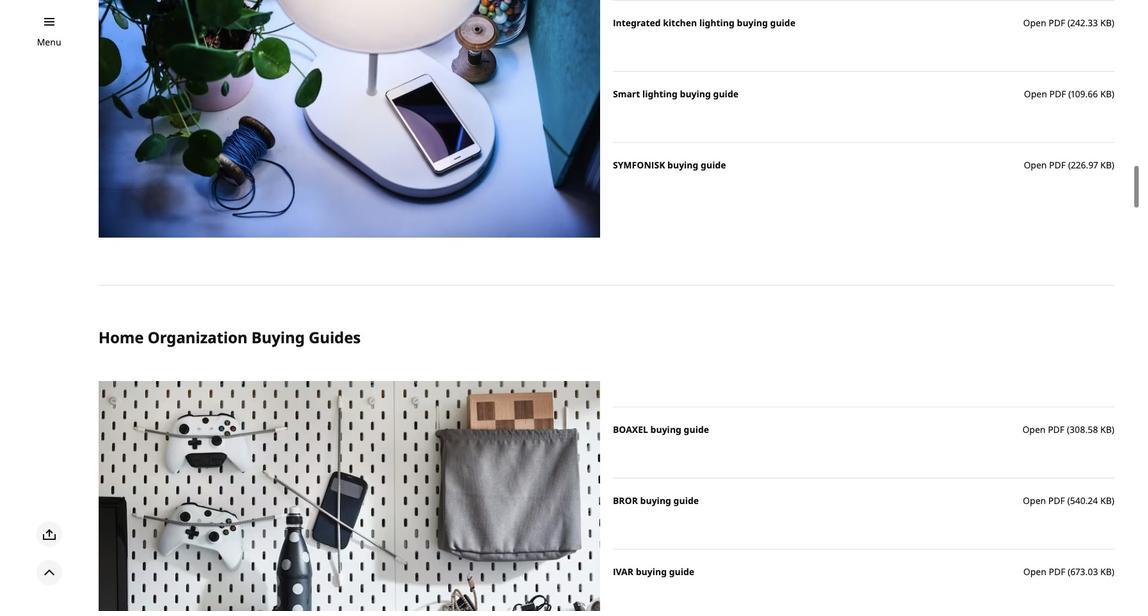 Task type: locate. For each thing, give the bounding box(es) containing it.
kb right 308.58
[[1101, 424, 1112, 436]]

kb right 226.97
[[1101, 159, 1112, 171]]

pdf left 242.33
[[1049, 17, 1066, 29]]

kb for 226.97 kb
[[1101, 159, 1112, 171]]

1 vertical spatial lighting
[[643, 88, 678, 100]]

buying for boaxel buying guide
[[651, 424, 682, 436]]

pdf for 109.66
[[1050, 88, 1067, 100]]

ivar buying guide
[[613, 566, 695, 578]]

buying for symfonisk buying guide
[[668, 159, 699, 171]]

buying for bror buying guide
[[641, 495, 672, 507]]

) right 109.66
[[1112, 88, 1115, 100]]

5 ) from the top
[[1112, 495, 1115, 507]]

) right 242.33
[[1112, 17, 1115, 29]]

kb right 109.66
[[1101, 88, 1112, 100]]

)
[[1112, 17, 1115, 29], [1112, 88, 1115, 100], [1112, 159, 1115, 171], [1112, 424, 1115, 436], [1112, 495, 1115, 507], [1112, 566, 1115, 578]]

pdf left 226.97
[[1050, 159, 1066, 171]]

lighting
[[700, 17, 735, 29], [643, 88, 678, 100]]

symfonisk buying guide
[[613, 159, 726, 171]]

pdf for 673.03
[[1049, 566, 1066, 578]]

open for open pdf ( 109.66 kb )
[[1025, 88, 1048, 100]]

( for 109.66 kb
[[1069, 88, 1072, 100]]

kb for 109.66 kb
[[1101, 88, 1112, 100]]

4 ) from the top
[[1112, 424, 1115, 436]]

308.58
[[1070, 424, 1099, 436]]

a white lamp with smart charging functionality charging a phone image
[[99, 0, 600, 238]]

) right 540.24
[[1112, 495, 1115, 507]]

3 ) from the top
[[1112, 159, 1115, 171]]

1 kb from the top
[[1101, 17, 1112, 29]]

open left 673.03
[[1024, 566, 1047, 578]]

bror
[[613, 495, 638, 507]]

open for open pdf ( 673.03 kb )
[[1024, 566, 1047, 578]]

kb for 673.03 kb
[[1101, 566, 1112, 578]]

buying
[[737, 17, 768, 29], [680, 88, 711, 100], [668, 159, 699, 171], [651, 424, 682, 436], [641, 495, 672, 507], [636, 566, 667, 578]]

) for 242.33 kb
[[1112, 17, 1115, 29]]

4 kb from the top
[[1101, 424, 1112, 436]]

kitchen
[[664, 17, 697, 29]]

open for open pdf ( 242.33 kb )
[[1024, 17, 1047, 29]]

open left 242.33
[[1024, 17, 1047, 29]]

( for 540.24 kb
[[1068, 495, 1071, 507]]

smart
[[613, 88, 640, 100]]

0 vertical spatial lighting
[[700, 17, 735, 29]]

kb
[[1101, 17, 1112, 29], [1101, 88, 1112, 100], [1101, 159, 1112, 171], [1101, 424, 1112, 436], [1101, 495, 1112, 507], [1101, 566, 1112, 578]]

kb right 673.03
[[1101, 566, 1112, 578]]

pdf left 673.03
[[1049, 566, 1066, 578]]

open
[[1024, 17, 1047, 29], [1025, 88, 1048, 100], [1024, 159, 1047, 171], [1023, 424, 1046, 436], [1024, 495, 1047, 507], [1024, 566, 1047, 578]]

) right 673.03
[[1112, 566, 1115, 578]]

1 ) from the top
[[1112, 17, 1115, 29]]

pdf for 308.58
[[1049, 424, 1065, 436]]

open left 226.97
[[1024, 159, 1047, 171]]

5 kb from the top
[[1101, 495, 1112, 507]]

lighting right kitchen
[[700, 17, 735, 29]]

(
[[1068, 17, 1071, 29], [1069, 88, 1072, 100], [1069, 159, 1071, 171], [1068, 424, 1070, 436], [1068, 495, 1071, 507], [1068, 566, 1071, 578]]

open left 308.58
[[1023, 424, 1046, 436]]

2 ) from the top
[[1112, 88, 1115, 100]]

242.33
[[1071, 17, 1099, 29]]

pdf left 308.58
[[1049, 424, 1065, 436]]

boaxel
[[613, 424, 649, 436]]

3 kb from the top
[[1101, 159, 1112, 171]]

boaxel buying guide
[[613, 424, 709, 436]]

guide for ivar buying guide
[[669, 566, 695, 578]]

pdf left 109.66
[[1050, 88, 1067, 100]]

109.66
[[1072, 88, 1099, 100]]

open left 540.24
[[1024, 495, 1047, 507]]

pdf
[[1049, 17, 1066, 29], [1050, 88, 1067, 100], [1050, 159, 1066, 171], [1049, 424, 1065, 436], [1049, 495, 1066, 507], [1049, 566, 1066, 578]]

pdf left 540.24
[[1049, 495, 1066, 507]]

open left 109.66
[[1025, 88, 1048, 100]]

kb for 540.24 kb
[[1101, 495, 1112, 507]]

6 kb from the top
[[1101, 566, 1112, 578]]

kb right 540.24
[[1101, 495, 1112, 507]]

buying for ivar buying guide
[[636, 566, 667, 578]]

( for 673.03 kb
[[1068, 566, 1071, 578]]

kb right 242.33
[[1101, 17, 1112, 29]]

lighting right smart
[[643, 88, 678, 100]]

) right 226.97
[[1112, 159, 1115, 171]]

guide
[[771, 17, 796, 29], [714, 88, 739, 100], [701, 159, 726, 171], [684, 424, 709, 436], [674, 495, 699, 507], [669, 566, 695, 578]]

bror buying guide
[[613, 495, 699, 507]]

) for 109.66 kb
[[1112, 88, 1115, 100]]

673.03
[[1071, 566, 1099, 578]]

6 ) from the top
[[1112, 566, 1115, 578]]

0 horizontal spatial lighting
[[643, 88, 678, 100]]

organization
[[148, 327, 248, 348]]

2 kb from the top
[[1101, 88, 1112, 100]]

open pdf ( 109.66 kb )
[[1025, 88, 1115, 100]]

pdf for 540.24
[[1049, 495, 1066, 507]]

) right 308.58
[[1112, 424, 1115, 436]]

) for 308.58 kb
[[1112, 424, 1115, 436]]



Task type: describe. For each thing, give the bounding box(es) containing it.
menu button
[[37, 35, 61, 49]]

open pdf ( 308.58 kb )
[[1023, 424, 1115, 436]]

guide for boaxel buying guide
[[684, 424, 709, 436]]

) for 673.03 kb
[[1112, 566, 1115, 578]]

guide for bror buying guide
[[674, 495, 699, 507]]

home
[[99, 327, 144, 348]]

kb for 308.58 kb
[[1101, 424, 1112, 436]]

kb for 242.33 kb
[[1101, 17, 1112, 29]]

guide for symfonisk buying guide
[[701, 159, 726, 171]]

open pdf ( 540.24 kb )
[[1024, 495, 1115, 507]]

open pdf ( 673.03 kb )
[[1024, 566, 1115, 578]]

ivar
[[613, 566, 634, 578]]

open for open pdf ( 226.97 kb )
[[1024, 159, 1047, 171]]

open for open pdf ( 540.24 kb )
[[1024, 495, 1047, 507]]

( for 242.33 kb
[[1068, 17, 1071, 29]]

integrated kitchen lighting buying guide
[[613, 17, 796, 29]]

integrated
[[613, 17, 661, 29]]

symfonisk
[[613, 159, 665, 171]]

) for 226.97 kb
[[1112, 159, 1115, 171]]

a skadis pegboard with gaming equipment attached with bungee cords image
[[99, 381, 600, 611]]

) for 540.24 kb
[[1112, 495, 1115, 507]]

( for 308.58 kb
[[1068, 424, 1070, 436]]

open pdf ( 242.33 kb )
[[1024, 17, 1115, 29]]

226.97
[[1071, 159, 1099, 171]]

pdf for 242.33
[[1049, 17, 1066, 29]]

540.24
[[1071, 495, 1099, 507]]

pdf for 226.97
[[1050, 159, 1066, 171]]

open for open pdf ( 308.58 kb )
[[1023, 424, 1046, 436]]

( for 226.97 kb
[[1069, 159, 1071, 171]]

menu
[[37, 36, 61, 48]]

1 horizontal spatial lighting
[[700, 17, 735, 29]]

smart lighting buying guide
[[613, 88, 739, 100]]

open pdf ( 226.97 kb )
[[1024, 159, 1115, 171]]

guides
[[309, 327, 361, 348]]

buying
[[252, 327, 305, 348]]

home organization buying guides
[[99, 327, 361, 348]]



Task type: vqa. For each thing, say whether or not it's contained in the screenshot.
frames
no



